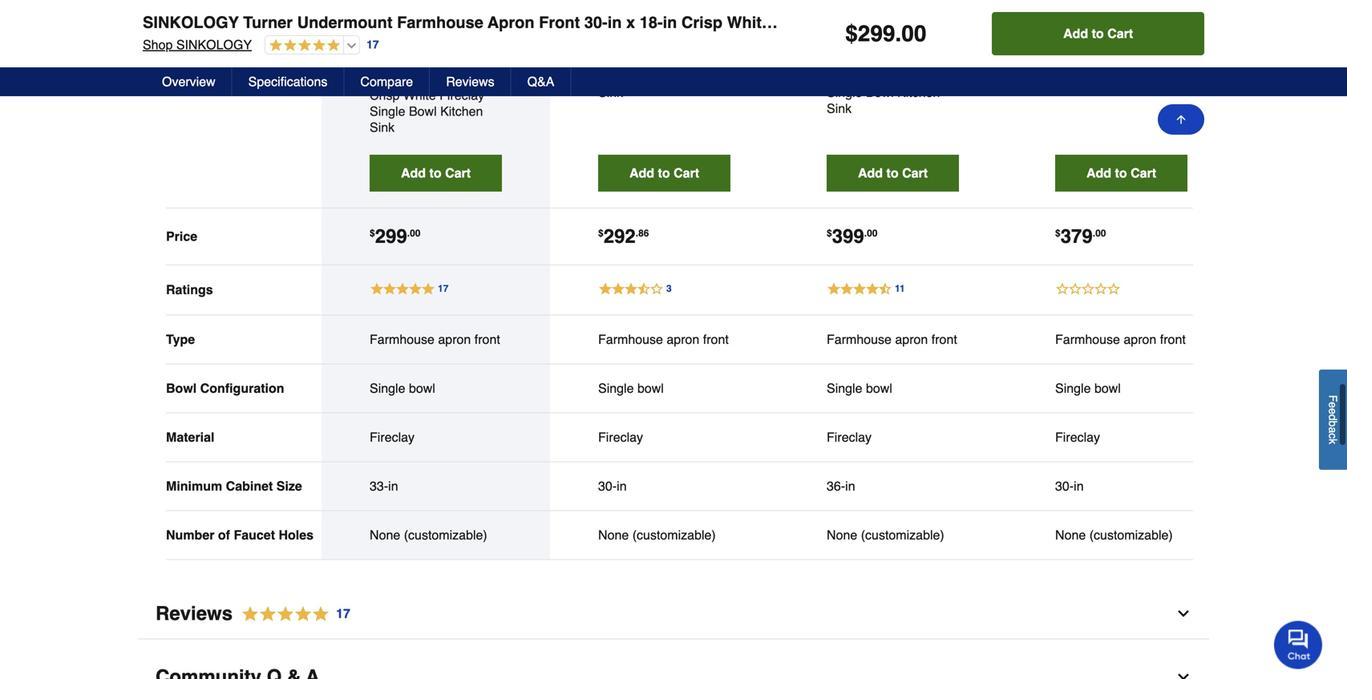 Task type: describe. For each thing, give the bounding box(es) containing it.
kitchen for turner undermount farmhouse apron front 30-in x 18-in crisp white fireclay single bowl kitchen sink
[[441, 104, 483, 119]]

farmhouse apron front for 1st farmhouse apron front cell from right
[[1056, 332, 1186, 347]]

allen + roth farmhouse apron front 30-in x 18-in white fireclay single bowl kitchen sink
[[1056, 5, 1176, 84]]

00 inside $ 379 . 00
[[1096, 228, 1107, 239]]

specifications button
[[232, 67, 344, 96]]

1 vertical spatial 299
[[375, 225, 407, 247]]

kingsman
[[599, 5, 661, 20]]

f e e d b a c k
[[1327, 395, 1340, 445]]

(customizable) for second none (customizable) cell from the right
[[861, 528, 945, 543]]

farmhouse apron front for third farmhouse apron front cell from the right
[[599, 332, 729, 347]]

$ inside $ 299 . 00
[[370, 228, 375, 239]]

configuration
[[200, 381, 284, 396]]

white for kingsman hardware fireclay farmhouse apron front 30-in x 18- in white fireclay single bowl kitchen sink
[[612, 53, 645, 68]]

00 inside $ 299 . 00
[[410, 228, 421, 239]]

front inside the austen undermount farmhouse apron front 33-in x 18-in crisp white fireclay single bowl kitchen sink
[[827, 53, 857, 68]]

1 none from the left
[[370, 528, 401, 543]]

single inside 'turner undermount farmhouse apron front 30-in x 18-in crisp white fireclay single bowl kitchen sink'
[[370, 104, 406, 119]]

cart for fireclay farmhouse apron front 30-in x 18- in white fireclay single bowl kitchen sink
[[674, 166, 700, 180]]

apron for first farmhouse apron front cell
[[438, 332, 471, 347]]

33- inside cell
[[370, 479, 388, 494]]

shop
[[143, 37, 173, 52]]

. inside $ 292 . 86
[[636, 228, 639, 239]]

4 bowl from the left
[[1095, 381, 1121, 396]]

30- inside kingsman hardware fireclay farmhouse apron front 30-in x 18- in white fireclay single bowl kitchen sink
[[670, 37, 688, 52]]

apron inside 'turner undermount farmhouse apron front 30-in x 18-in crisp white fireclay single bowl kitchen sink'
[[438, 56, 472, 71]]

farmhouse inside allen + roth farmhouse apron front 30-in x 18-in white fireclay single bowl kitchen sink
[[1056, 21, 1121, 36]]

4 none (customizable) from the left
[[1056, 528, 1174, 543]]

x for roth
[[1121, 37, 1128, 52]]

farmhouse inside 'turner undermount farmhouse apron front 30-in x 18-in crisp white fireclay single bowl kitchen sink'
[[370, 56, 435, 71]]

hardware
[[664, 5, 723, 20]]

specifications
[[248, 74, 328, 89]]

1 30-in from the left
[[599, 479, 627, 494]]

sink for austen undermount farmhouse apron front 33-in x 18-in crisp white fireclay single bowl kitchen sink
[[827, 101, 852, 116]]

$ inside $ 292 . 86
[[599, 228, 604, 239]]

front inside 'turner undermount farmhouse apron front 30-in x 18-in crisp white fireclay single bowl kitchen sink'
[[370, 72, 400, 87]]

30- inside allen + roth farmhouse apron front 30-in x 18-in white fireclay single bowl kitchen sink
[[1089, 37, 1108, 52]]

c
[[1327, 434, 1340, 439]]

q&a
[[528, 74, 555, 89]]

add for turner undermount farmhouse apron front 30-in x 18-in crisp white fireclay single bowl kitchen sink
[[401, 166, 426, 180]]

single inside kingsman hardware fireclay farmhouse apron front 30-in x 18- in white fireclay single bowl kitchen sink
[[599, 69, 634, 84]]

white for turner undermount farmhouse apron front 30-in x 18-in crisp white fireclay single bowl kitchen sink
[[403, 88, 436, 103]]

chat invite button image
[[1275, 621, 1324, 669]]

f e e d b a c k button
[[1320, 370, 1348, 470]]

front for undermount
[[539, 13, 580, 32]]

1 bowl from the left
[[409, 381, 436, 396]]

faucet
[[234, 528, 275, 543]]

add for fireclay farmhouse apron front 30-in x 18- in white fireclay single bowl kitchen sink
[[630, 166, 655, 180]]

4 single bowl from the left
[[1056, 381, 1121, 396]]

1 single bowl cell from the left
[[370, 381, 502, 397]]

2 fireclay cell from the left
[[599, 430, 731, 446]]

number
[[166, 528, 215, 543]]

apron for fireclay
[[599, 37, 633, 52]]

add to cart button for farmhouse apron front 30-in x 18-in white fireclay single bowl kitchen sink
[[1056, 155, 1188, 192]]

0 vertical spatial 5 stars image
[[266, 39, 340, 53]]

3 single bowl from the left
[[827, 381, 893, 396]]

undermount for turner undermount farmhouse apron front 30-in x 18-in crisp white fireclay single bowl kitchen sink
[[370, 40, 441, 55]]

+
[[1089, 5, 1096, 20]]

add for farmhouse apron front 30-in x 18-in white fireclay single bowl kitchen sink
[[1087, 166, 1112, 180]]

2 single bowl cell from the left
[[599, 381, 731, 397]]

1 single bowl from the left
[[370, 381, 436, 396]]

f
[[1327, 395, 1340, 402]]

add to cart button for turner undermount farmhouse apron front 30-in x 18-in crisp white fireclay single bowl kitchen sink
[[370, 155, 502, 192]]

farmhouse inside the austen undermount farmhouse apron front 33-in x 18-in crisp white fireclay single bowl kitchen sink
[[827, 37, 892, 52]]

shop sinkology
[[143, 37, 252, 52]]

18- inside the austen undermount farmhouse apron front 33-in x 18-in crisp white fireclay single bowl kitchen sink
[[903, 53, 921, 68]]

33-in cell
[[370, 478, 502, 495]]

18- for fireclay
[[712, 37, 730, 52]]

$ inside $ 379 . 00
[[1056, 228, 1061, 239]]

austen
[[907, 5, 947, 20]]

30- inside 'turner undermount farmhouse apron front 30-in x 18-in crisp white fireclay single bowl kitchen sink'
[[403, 72, 422, 87]]

fireclay inside the austen undermount farmhouse apron front 33-in x 18-in crisp white fireclay single bowl kitchen sink
[[897, 69, 942, 84]]

1 none (customizable) from the left
[[370, 528, 488, 543]]

allen
[[1056, 5, 1085, 20]]

$ 399 . 00
[[827, 225, 878, 247]]

2 none (customizable) from the left
[[599, 528, 716, 543]]

apron for third farmhouse apron front cell from the right
[[667, 332, 700, 347]]

5 stars image containing 17
[[233, 604, 351, 625]]

3 farmhouse apron front cell from the left
[[827, 332, 960, 348]]

single inside the austen undermount farmhouse apron front 33-in x 18-in crisp white fireclay single bowl kitchen sink
[[827, 85, 863, 100]]

3 fireclay cell from the left
[[827, 430, 960, 446]]

cart for farmhouse apron front 30-in x 18-in white fireclay single bowl kitchen sink
[[1131, 166, 1157, 180]]

2 farmhouse apron front cell from the left
[[599, 332, 731, 348]]

q&a button
[[512, 67, 572, 96]]

4 none (customizable) cell from the left
[[1056, 527, 1188, 543]]

36-
[[827, 479, 846, 494]]

bowl for austen undermount farmhouse apron front 33-in x 18-in crisp white fireclay single bowl kitchen sink
[[866, 85, 894, 100]]

austen undermount farmhouse apron front 33-in x 18-in crisp white fireclay single bowl kitchen sink
[[827, 5, 947, 116]]

0 horizontal spatial $ 299 . 00
[[370, 225, 421, 247]]

front for roth
[[1056, 37, 1086, 52]]

type
[[166, 332, 195, 347]]

turner inside 'turner undermount farmhouse apron front 30-in x 18-in crisp white fireclay single bowl kitchen sink'
[[450, 24, 488, 38]]

undermount for austen undermount farmhouse apron front 33-in x 18-in crisp white fireclay single bowl kitchen sink
[[827, 21, 898, 36]]

292
[[604, 225, 636, 247]]

farmhouse apron front for third farmhouse apron front cell
[[827, 332, 958, 347]]

379
[[1061, 225, 1093, 247]]

single inside allen + roth farmhouse apron front 30-in x 18-in white fireclay single bowl kitchen sink
[[1141, 53, 1176, 68]]

0 vertical spatial crisp
[[682, 13, 723, 32]]

material
[[166, 430, 215, 445]]

4 none from the left
[[1056, 528, 1086, 543]]

chevron down image
[[1176, 669, 1192, 680]]

1 vertical spatial reviews
[[156, 603, 233, 625]]

arrow up image
[[1175, 113, 1188, 126]]

2 30-in cell from the left
[[1056, 478, 1188, 495]]

x for fireclay
[[702, 37, 708, 52]]

(customizable) for 1st none (customizable) cell from the left
[[404, 528, 488, 543]]

size
[[277, 479, 302, 494]]

reviews inside button
[[446, 74, 495, 89]]

2 none from the left
[[599, 528, 629, 543]]



Task type: locate. For each thing, give the bounding box(es) containing it.
1 vertical spatial 5 stars image
[[233, 604, 351, 625]]

3 none from the left
[[827, 528, 858, 543]]

(customizable) for fourth none (customizable) cell
[[1090, 528, 1174, 543]]

bowl
[[893, 13, 932, 32], [638, 69, 666, 84], [1056, 69, 1084, 84], [866, 85, 894, 100], [409, 104, 437, 119], [166, 381, 197, 396]]

0 vertical spatial $ 299 . 00
[[846, 21, 927, 47]]

front inside kingsman hardware fireclay farmhouse apron front 30-in x 18- in white fireclay single bowl kitchen sink
[[636, 37, 666, 52]]

k
[[1327, 439, 1340, 445]]

(customizable) for third none (customizable) cell from the right
[[633, 528, 716, 543]]

0 vertical spatial 299
[[858, 21, 896, 47]]

compare button
[[344, 67, 430, 96]]

sink for turner undermount farmhouse apron front 30-in x 18-in crisp white fireclay single bowl kitchen sink
[[370, 120, 395, 135]]

0 horizontal spatial 299
[[375, 225, 407, 247]]

white
[[727, 13, 771, 32], [612, 53, 645, 68], [1056, 53, 1089, 68], [861, 69, 893, 84], [403, 88, 436, 103]]

cart for turner undermount farmhouse apron front 30-in x 18-in crisp white fireclay single bowl kitchen sink
[[445, 166, 471, 180]]

to for farmhouse apron front 30-in x 18-in white fireclay single bowl kitchen sink
[[1116, 166, 1128, 180]]

number of faucet holes
[[166, 528, 314, 543]]

1 horizontal spatial reviews
[[446, 74, 495, 89]]

2 bowl from the left
[[638, 381, 664, 396]]

sink inside 'turner undermount farmhouse apron front 30-in x 18-in crisp white fireclay single bowl kitchen sink'
[[370, 120, 395, 135]]

1 horizontal spatial crisp
[[682, 13, 723, 32]]

crisp
[[682, 13, 723, 32], [827, 69, 857, 84], [370, 88, 400, 103]]

2 single bowl from the left
[[599, 381, 664, 396]]

1 farmhouse apron front cell from the left
[[370, 332, 502, 348]]

1 horizontal spatial 17
[[367, 38, 379, 51]]

roth
[[1100, 5, 1125, 20]]

sinkology up compare
[[370, 24, 447, 38]]

1 30-in cell from the left
[[599, 478, 731, 495]]

bowl for turner undermount farmhouse apron front 30-in x 18-in crisp white fireclay single bowl kitchen sink
[[409, 104, 437, 119]]

apron for 1st farmhouse apron front cell from right
[[1124, 332, 1157, 347]]

bowl inside kingsman hardware fireclay farmhouse apron front 30-in x 18- in white fireclay single bowl kitchen sink
[[638, 69, 666, 84]]

white inside 'turner undermount farmhouse apron front 30-in x 18-in crisp white fireclay single bowl kitchen sink'
[[403, 88, 436, 103]]

crisp for turner undermount farmhouse apron front 30-in x 18-in crisp white fireclay single bowl kitchen sink
[[370, 88, 400, 103]]

sinkology up the shop sinkology
[[143, 13, 239, 32]]

0 horizontal spatial 30-in
[[599, 479, 627, 494]]

reviews left the q&a
[[446, 74, 495, 89]]

white inside allen + roth farmhouse apron front 30-in x 18-in white fireclay single bowl kitchen sink
[[1056, 53, 1089, 68]]

1 e from the top
[[1327, 402, 1340, 409]]

front for third farmhouse apron front cell from the right
[[703, 332, 729, 347]]

3 apron from the left
[[896, 332, 928, 347]]

00
[[902, 21, 927, 47], [410, 228, 421, 239], [867, 228, 878, 239], [1096, 228, 1107, 239]]

e
[[1327, 402, 1340, 409], [1327, 409, 1340, 415]]

2 none (customizable) cell from the left
[[599, 527, 731, 543]]

299
[[858, 21, 896, 47], [375, 225, 407, 247]]

1 farmhouse apron front from the left
[[370, 332, 500, 347]]

00 inside $ 399 . 00
[[867, 228, 878, 239]]

holes
[[279, 528, 314, 543]]

x inside 'turner undermount farmhouse apron front 30-in x 18-in crisp white fireclay single bowl kitchen sink'
[[436, 72, 442, 87]]

17
[[367, 38, 379, 51], [336, 606, 350, 621]]

0 vertical spatial 17
[[367, 38, 379, 51]]

4 (customizable) from the left
[[1090, 528, 1174, 543]]

apron
[[488, 13, 535, 32], [1124, 21, 1158, 36], [599, 37, 633, 52], [895, 37, 929, 52], [438, 56, 472, 71]]

apron for roth
[[1124, 21, 1158, 36]]

crisp inside the austen undermount farmhouse apron front 33-in x 18-in crisp white fireclay single bowl kitchen sink
[[827, 69, 857, 84]]

0 horizontal spatial 33-
[[370, 479, 388, 494]]

sinkology for sinkology
[[370, 24, 447, 38]]

apron inside the austen undermount farmhouse apron front 33-in x 18-in crisp white fireclay single bowl kitchen sink
[[895, 37, 929, 52]]

2 horizontal spatial crisp
[[827, 69, 857, 84]]

turner up specifications
[[243, 13, 293, 32]]

2 farmhouse apron front from the left
[[599, 332, 729, 347]]

in
[[608, 13, 622, 32], [663, 13, 677, 32], [688, 37, 698, 52], [1108, 37, 1118, 52], [1150, 37, 1160, 52], [599, 53, 608, 68], [879, 53, 889, 68], [921, 53, 931, 68], [422, 72, 432, 87], [464, 72, 474, 87], [388, 479, 398, 494], [617, 479, 627, 494], [846, 479, 856, 494], [1074, 479, 1084, 494]]

kitchen
[[936, 13, 995, 32], [669, 69, 712, 84], [1087, 69, 1130, 84], [898, 85, 941, 100], [441, 104, 483, 119]]

1 front from the left
[[475, 332, 500, 347]]

white inside the austen undermount farmhouse apron front 33-in x 18-in crisp white fireclay single bowl kitchen sink
[[861, 69, 893, 84]]

apron up the q&a
[[488, 13, 535, 32]]

bowl for kingsman hardware fireclay farmhouse apron front 30-in x 18- in white fireclay single bowl kitchen sink
[[638, 69, 666, 84]]

add to cart button for fireclay farmhouse apron front 30-in x 18- in white fireclay single bowl kitchen sink
[[599, 155, 731, 192]]

minimum
[[166, 479, 222, 494]]

3 bowl from the left
[[866, 381, 893, 396]]

3 (customizable) from the left
[[861, 528, 945, 543]]

farmhouse apron front cell
[[370, 332, 502, 348], [599, 332, 731, 348], [827, 332, 960, 348], [1056, 332, 1188, 348]]

sink inside allen + roth farmhouse apron front 30-in x 18-in white fireclay single bowl kitchen sink
[[1134, 69, 1159, 84]]

0 horizontal spatial 30-in cell
[[599, 478, 731, 495]]

crisp for austen undermount farmhouse apron front 33-in x 18-in crisp white fireclay single bowl kitchen sink
[[827, 69, 857, 84]]

apron down kingsman
[[599, 37, 633, 52]]

cabinet
[[226, 479, 273, 494]]

1 apron from the left
[[438, 332, 471, 347]]

1 horizontal spatial 30-in
[[1056, 479, 1084, 494]]

turner undermount farmhouse apron front 30-in x 18-in crisp white fireclay single bowl kitchen sink
[[370, 24, 488, 135]]

single bowl cell
[[370, 381, 502, 397], [599, 381, 731, 397], [827, 381, 960, 397], [1056, 381, 1188, 397]]

overview
[[162, 74, 216, 89]]

4 front from the left
[[1161, 332, 1186, 347]]

. inside $ 379 . 00
[[1093, 228, 1096, 239]]

$ inside $ 399 . 00
[[827, 228, 833, 239]]

front
[[475, 332, 500, 347], [703, 332, 729, 347], [932, 332, 958, 347], [1161, 332, 1186, 347]]

white inside kingsman hardware fireclay farmhouse apron front 30-in x 18- in white fireclay single bowl kitchen sink
[[612, 53, 645, 68]]

1 fireclay cell from the left
[[370, 430, 502, 446]]

30-in cell
[[599, 478, 731, 495], [1056, 478, 1188, 495]]

3 none (customizable) from the left
[[827, 528, 945, 543]]

farmhouse inside kingsman hardware fireclay farmhouse apron front 30-in x 18- in white fireclay single bowl kitchen sink
[[647, 21, 712, 36]]

apron
[[438, 332, 471, 347], [667, 332, 700, 347], [896, 332, 928, 347], [1124, 332, 1157, 347]]

add to cart for farmhouse apron front 30-in x 18-in white fireclay single bowl kitchen sink
[[1087, 166, 1157, 180]]

none
[[370, 528, 401, 543], [599, 528, 629, 543], [827, 528, 858, 543], [1056, 528, 1086, 543]]

3 farmhouse apron front from the left
[[827, 332, 958, 347]]

86
[[639, 228, 649, 239]]

front for third farmhouse apron front cell
[[932, 332, 958, 347]]

3 single bowl cell from the left
[[827, 381, 960, 397]]

compare
[[361, 74, 413, 89]]

1 (customizable) from the left
[[404, 528, 488, 543]]

bowl configuration
[[166, 381, 284, 396]]

e up b
[[1327, 409, 1340, 415]]

x for undermount
[[627, 13, 636, 32]]

$ 292 . 86
[[599, 225, 649, 247]]

2 vertical spatial crisp
[[370, 88, 400, 103]]

4 farmhouse apron front from the left
[[1056, 332, 1186, 347]]

sinkology turner undermount farmhouse apron front 30-in x 18-in crisp white fireclay single bowl kitchen sink
[[143, 13, 1033, 32]]

33- inside the austen undermount farmhouse apron front 33-in x 18-in crisp white fireclay single bowl kitchen sink
[[861, 53, 879, 68]]

white for austen undermount farmhouse apron front 33-in x 18-in crisp white fireclay single bowl kitchen sink
[[861, 69, 893, 84]]

2 (customizable) from the left
[[633, 528, 716, 543]]

$ 379 . 00
[[1056, 225, 1107, 247]]

x inside the austen undermount farmhouse apron front 33-in x 18-in crisp white fireclay single bowl kitchen sink
[[893, 53, 899, 68]]

1 none (customizable) cell from the left
[[370, 527, 502, 543]]

reviews down number
[[156, 603, 233, 625]]

30-
[[585, 13, 608, 32], [670, 37, 688, 52], [1089, 37, 1108, 52], [403, 72, 422, 87], [599, 479, 617, 494], [1056, 479, 1074, 494]]

add to cart for fireclay farmhouse apron front 30-in x 18- in white fireclay single bowl kitchen sink
[[630, 166, 700, 180]]

price
[[166, 229, 197, 244]]

18- for undermount
[[640, 13, 663, 32]]

0 horizontal spatial turner
[[243, 13, 293, 32]]

33-
[[861, 53, 879, 68], [370, 479, 388, 494]]

30-in
[[599, 479, 627, 494], [1056, 479, 1084, 494]]

1 horizontal spatial 33-
[[861, 53, 879, 68]]

kitchen inside kingsman hardware fireclay farmhouse apron front 30-in x 18- in white fireclay single bowl kitchen sink
[[669, 69, 712, 84]]

to for turner undermount farmhouse apron front 30-in x 18-in crisp white fireclay single bowl kitchen sink
[[430, 166, 442, 180]]

sink inside kingsman hardware fireclay farmhouse apron front 30-in x 18- in white fireclay single bowl kitchen sink
[[599, 85, 623, 100]]

austen undermount farmhouse apron front 33-in x 18-in crisp white fireclay single bowl kitchen sink link
[[827, 5, 947, 116]]

e up d
[[1327, 402, 1340, 409]]

18- inside kingsman hardware fireclay farmhouse apron front 30-in x 18- in white fireclay single bowl kitchen sink
[[712, 37, 730, 52]]

apron for third farmhouse apron front cell
[[896, 332, 928, 347]]

bowl inside allen + roth farmhouse apron front 30-in x 18-in white fireclay single bowl kitchen sink
[[1056, 69, 1084, 84]]

bowl for allen + roth farmhouse apron front 30-in x 18-in white fireclay single bowl kitchen sink
[[1056, 69, 1084, 84]]

0 vertical spatial 33-
[[861, 53, 879, 68]]

2 front from the left
[[703, 332, 729, 347]]

kitchen for austen undermount farmhouse apron front 33-in x 18-in crisp white fireclay single bowl kitchen sink
[[898, 85, 941, 100]]

of
[[218, 528, 230, 543]]

36-in
[[827, 479, 856, 494]]

x inside kingsman hardware fireclay farmhouse apron front 30-in x 18- in white fireclay single bowl kitchen sink
[[702, 37, 708, 52]]

sinkology
[[143, 13, 239, 32], [370, 24, 447, 38], [176, 37, 252, 52]]

add to cart
[[1064, 26, 1134, 41], [401, 166, 471, 180], [630, 166, 700, 180], [858, 166, 928, 180], [1087, 166, 1157, 180]]

farmhouse apron front for first farmhouse apron front cell
[[370, 332, 500, 347]]

sink for allen + roth farmhouse apron front 30-in x 18-in white fireclay single bowl kitchen sink
[[1134, 69, 1159, 84]]

undermount inside the austen undermount farmhouse apron front 33-in x 18-in crisp white fireclay single bowl kitchen sink
[[827, 21, 898, 36]]

1 horizontal spatial 30-in cell
[[1056, 478, 1188, 495]]

overview button
[[146, 67, 232, 96]]

cart
[[1108, 26, 1134, 41], [445, 166, 471, 180], [674, 166, 700, 180], [903, 166, 928, 180], [1131, 166, 1157, 180]]

undermount
[[297, 13, 393, 32], [827, 21, 898, 36], [370, 40, 441, 55]]

reviews
[[446, 74, 495, 89], [156, 603, 233, 625]]

farmhouse apron front
[[370, 332, 500, 347], [599, 332, 729, 347], [827, 332, 958, 347], [1056, 332, 1186, 347]]

sinkology up 'overview' button
[[176, 37, 252, 52]]

1 vertical spatial $ 299 . 00
[[370, 225, 421, 247]]

1 horizontal spatial turner
[[450, 24, 488, 38]]

. inside $ 299 . 00
[[407, 228, 410, 239]]

apron down "austen"
[[895, 37, 929, 52]]

add to cart for turner undermount farmhouse apron front 30-in x 18-in crisp white fireclay single bowl kitchen sink
[[401, 166, 471, 180]]

18-
[[640, 13, 663, 32], [712, 37, 730, 52], [1131, 37, 1150, 52], [903, 53, 921, 68], [445, 72, 464, 87]]

add
[[1064, 26, 1089, 41], [401, 166, 426, 180], [630, 166, 655, 180], [858, 166, 883, 180], [1087, 166, 1112, 180]]

apron down roth
[[1124, 21, 1158, 36]]

front for fireclay
[[636, 37, 666, 52]]

0 horizontal spatial 17
[[336, 606, 350, 621]]

farmhouse
[[397, 13, 484, 32], [647, 21, 712, 36], [1056, 21, 1121, 36], [827, 37, 892, 52], [370, 56, 435, 71], [370, 332, 435, 347], [599, 332, 663, 347], [827, 332, 892, 347], [1056, 332, 1121, 347]]

1 vertical spatial 17
[[336, 606, 350, 621]]

turner up the reviews button
[[450, 24, 488, 38]]

fireclay cell
[[370, 430, 502, 446], [599, 430, 731, 446], [827, 430, 960, 446], [1056, 430, 1188, 446]]

5 stars image up specifications
[[266, 39, 340, 53]]

sinkology for sinkology turner undermount farmhouse apron front 30-in x 18-in crisp white fireclay single bowl kitchen sink
[[143, 13, 239, 32]]

4 apron from the left
[[1124, 332, 1157, 347]]

3 front from the left
[[932, 332, 958, 347]]

sink
[[999, 13, 1033, 32], [1134, 69, 1159, 84], [599, 85, 623, 100], [827, 101, 852, 116], [370, 120, 395, 135]]

1 vertical spatial 33-
[[370, 479, 388, 494]]

.
[[896, 21, 902, 47], [407, 228, 410, 239], [636, 228, 639, 239], [865, 228, 867, 239], [1093, 228, 1096, 239]]

fireclay
[[775, 13, 836, 32], [599, 21, 643, 36], [648, 53, 693, 68], [1092, 53, 1137, 68], [897, 69, 942, 84], [440, 88, 485, 103], [370, 430, 415, 445], [599, 430, 643, 445], [827, 430, 872, 445], [1056, 430, 1101, 445]]

4 fireclay cell from the left
[[1056, 430, 1188, 446]]

white for allen + roth farmhouse apron front 30-in x 18-in white fireclay single bowl kitchen sink
[[1056, 53, 1089, 68]]

reviews button
[[430, 67, 512, 96]]

front inside allen + roth farmhouse apron front 30-in x 18-in white fireclay single bowl kitchen sink
[[1056, 37, 1086, 52]]

kingsman hardware fireclay farmhouse apron front 30-in x 18- in white fireclay single bowl kitchen sink
[[599, 5, 730, 100]]

fireclay inside allen + roth farmhouse apron front 30-in x 18-in white fireclay single bowl kitchen sink
[[1092, 53, 1137, 68]]

1 horizontal spatial $ 299 . 00
[[846, 21, 927, 47]]

single
[[841, 13, 889, 32], [1141, 53, 1176, 68], [599, 69, 634, 84], [827, 85, 863, 100], [370, 104, 406, 119], [370, 381, 406, 396], [599, 381, 634, 396], [827, 381, 863, 396], [1056, 381, 1091, 396]]

3 none (customizable) cell from the left
[[827, 527, 960, 543]]

$ 299 . 00
[[846, 21, 927, 47], [370, 225, 421, 247]]

front
[[539, 13, 580, 32], [636, 37, 666, 52], [1056, 37, 1086, 52], [827, 53, 857, 68], [370, 72, 400, 87]]

front for 1st farmhouse apron front cell from right
[[1161, 332, 1186, 347]]

18- for roth
[[1131, 37, 1150, 52]]

front for first farmhouse apron front cell
[[475, 332, 500, 347]]

2 apron from the left
[[667, 332, 700, 347]]

18- inside 'turner undermount farmhouse apron front 30-in x 18-in crisp white fireclay single bowl kitchen sink'
[[445, 72, 464, 87]]

4 farmhouse apron front cell from the left
[[1056, 332, 1188, 348]]

33-in
[[370, 479, 398, 494]]

bowl inside the austen undermount farmhouse apron front 33-in x 18-in crisp white fireclay single bowl kitchen sink
[[866, 85, 894, 100]]

. inside $ 399 . 00
[[865, 228, 867, 239]]

ratings
[[166, 283, 213, 297]]

crisp inside 'turner undermount farmhouse apron front 30-in x 18-in crisp white fireclay single bowl kitchen sink'
[[370, 88, 400, 103]]

minimum cabinet size
[[166, 479, 302, 494]]

kitchen for kingsman hardware fireclay farmhouse apron front 30-in x 18- in white fireclay single bowl kitchen sink
[[669, 69, 712, 84]]

36-in cell
[[827, 478, 960, 495]]

to for fireclay farmhouse apron front 30-in x 18- in white fireclay single bowl kitchen sink
[[658, 166, 670, 180]]

chevron down image
[[1176, 606, 1192, 622]]

turner
[[243, 13, 293, 32], [450, 24, 488, 38]]

none (customizable)
[[370, 528, 488, 543], [599, 528, 716, 543], [827, 528, 945, 543], [1056, 528, 1174, 543]]

(customizable)
[[404, 528, 488, 543], [633, 528, 716, 543], [861, 528, 945, 543], [1090, 528, 1174, 543]]

x inside allen + roth farmhouse apron front 30-in x 18-in white fireclay single bowl kitchen sink
[[1121, 37, 1128, 52]]

2 30-in from the left
[[1056, 479, 1084, 494]]

bowl
[[409, 381, 436, 396], [638, 381, 664, 396], [866, 381, 893, 396], [1095, 381, 1121, 396]]

5 stars image down holes
[[233, 604, 351, 625]]

single bowl
[[370, 381, 436, 396], [599, 381, 664, 396], [827, 381, 893, 396], [1056, 381, 1121, 396]]

5 stars image
[[266, 39, 340, 53], [233, 604, 351, 625]]

x
[[627, 13, 636, 32], [702, 37, 708, 52], [1121, 37, 1128, 52], [893, 53, 899, 68], [436, 72, 442, 87]]

0 horizontal spatial reviews
[[156, 603, 233, 625]]

0 horizontal spatial crisp
[[370, 88, 400, 103]]

2 e from the top
[[1327, 409, 1340, 415]]

1 horizontal spatial 299
[[858, 21, 896, 47]]

b
[[1327, 421, 1340, 427]]

apron inside kingsman hardware fireclay farmhouse apron front 30-in x 18- in white fireclay single bowl kitchen sink
[[599, 37, 633, 52]]

399
[[833, 225, 865, 247]]

sink inside the austen undermount farmhouse apron front 33-in x 18-in crisp white fireclay single bowl kitchen sink
[[827, 101, 852, 116]]

fireclay inside 'turner undermount farmhouse apron front 30-in x 18-in crisp white fireclay single bowl kitchen sink'
[[440, 88, 485, 103]]

0 vertical spatial reviews
[[446, 74, 495, 89]]

kitchen inside allen + roth farmhouse apron front 30-in x 18-in white fireclay single bowl kitchen sink
[[1087, 69, 1130, 84]]

sink for kingsman hardware fireclay farmhouse apron front 30-in x 18- in white fireclay single bowl kitchen sink
[[599, 85, 623, 100]]

undermount inside 'turner undermount farmhouse apron front 30-in x 18-in crisp white fireclay single bowl kitchen sink'
[[370, 40, 441, 55]]

d
[[1327, 415, 1340, 421]]

apron inside allen + roth farmhouse apron front 30-in x 18-in white fireclay single bowl kitchen sink
[[1124, 21, 1158, 36]]

kitchen inside 'turner undermount farmhouse apron front 30-in x 18-in crisp white fireclay single bowl kitchen sink'
[[441, 104, 483, 119]]

kitchen inside the austen undermount farmhouse apron front 33-in x 18-in crisp white fireclay single bowl kitchen sink
[[898, 85, 941, 100]]

apron right compare "button"
[[438, 56, 472, 71]]

to
[[1092, 26, 1104, 41], [430, 166, 442, 180], [658, 166, 670, 180], [887, 166, 899, 180], [1116, 166, 1128, 180]]

add to cart button
[[993, 12, 1205, 55], [370, 155, 502, 192], [599, 155, 731, 192], [827, 155, 960, 192], [1056, 155, 1188, 192]]

none (customizable) cell
[[370, 527, 502, 543], [599, 527, 731, 543], [827, 527, 960, 543], [1056, 527, 1188, 543]]

a
[[1327, 427, 1340, 434]]

bowl inside 'turner undermount farmhouse apron front 30-in x 18-in crisp white fireclay single bowl kitchen sink'
[[409, 104, 437, 119]]

apron for undermount
[[488, 13, 535, 32]]

$
[[846, 21, 858, 47], [370, 228, 375, 239], [599, 228, 604, 239], [827, 228, 833, 239], [1056, 228, 1061, 239]]

18- inside allen + roth farmhouse apron front 30-in x 18-in white fireclay single bowl kitchen sink
[[1131, 37, 1150, 52]]

4 single bowl cell from the left
[[1056, 381, 1188, 397]]

kitchen for allen + roth farmhouse apron front 30-in x 18-in white fireclay single bowl kitchen sink
[[1087, 69, 1130, 84]]

1 vertical spatial crisp
[[827, 69, 857, 84]]



Task type: vqa. For each thing, say whether or not it's contained in the screenshot.


